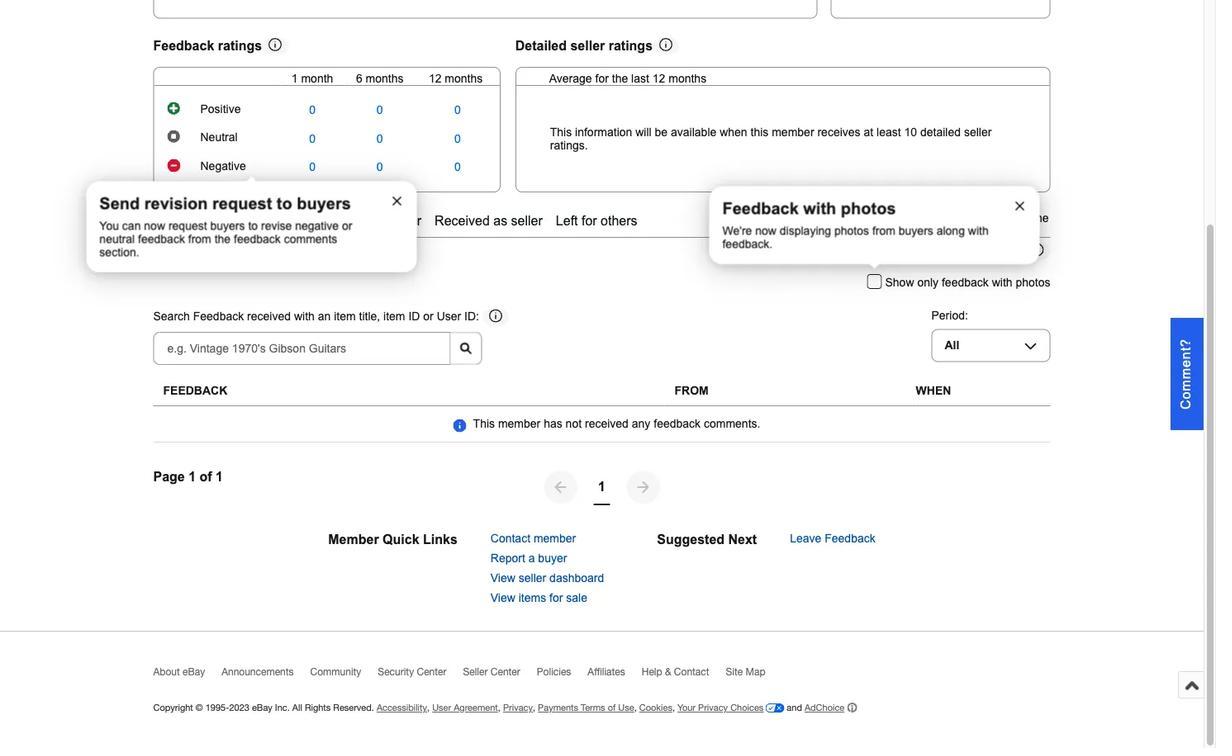Task type: vqa. For each thing, say whether or not it's contained in the screenshot.
watch New Japan Miffy Rabbit Flower Furry MakeUp Cosmetic LARGE Zip Pouch Purse Travel icon
no



Task type: locate. For each thing, give the bounding box(es) containing it.
for inside contact member report a buyer view seller dashboard view items for sale
[[549, 592, 563, 605]]

quick
[[383, 532, 419, 547]]

member inside this information will be available when this member receives at least 10 detailed seller ratings.
[[772, 126, 814, 139]]

0 horizontal spatial as
[[371, 214, 385, 229]]

1 horizontal spatial now
[[755, 225, 776, 238]]

1 vertical spatial photos
[[834, 225, 869, 238]]

item left id
[[383, 310, 405, 323]]

view items for sale link
[[491, 592, 587, 605]]

and adchoice
[[784, 703, 844, 714]]

ebay
[[183, 667, 205, 678], [252, 703, 272, 714]]

1 horizontal spatial 12
[[652, 72, 665, 85]]

view down report
[[491, 572, 515, 585]]

buyers up negative on the top left
[[297, 195, 351, 213]]

1 horizontal spatial center
[[491, 667, 520, 678]]

revision
[[144, 195, 208, 213]]

now right can
[[144, 220, 165, 233]]

or right negative on the top left
[[342, 220, 352, 233]]

2 received from the left
[[435, 214, 490, 229]]

as for seller
[[493, 214, 507, 229]]

center inside "link"
[[491, 667, 520, 678]]

e.g. Vintage 1970's Gibson Guitars text field
[[153, 332, 451, 366]]

help & contact
[[642, 667, 709, 678]]

this
[[550, 126, 572, 139], [473, 418, 495, 431]]

0 horizontal spatial buyer
[[388, 214, 421, 229]]

ebay inside "about ebay" "link"
[[183, 667, 205, 678]]

1 privacy from the left
[[503, 703, 533, 714]]

2 horizontal spatial buyers
[[899, 225, 933, 238]]

1 vertical spatial the
[[214, 233, 231, 246]]

member for contact member report a buyer view seller dashboard view items for sale
[[534, 532, 576, 545]]

0 horizontal spatial contact
[[491, 532, 530, 545]]

about ebay
[[153, 667, 205, 678]]

center
[[417, 667, 446, 678], [491, 667, 520, 678]]

buyer inside contact member report a buyer view seller dashboard view items for sale
[[538, 552, 567, 565]]

2 center from the left
[[491, 667, 520, 678]]

average for the last 12 months
[[549, 72, 706, 85]]

from up show at right
[[872, 225, 895, 238]]

1 horizontal spatial request
[[212, 195, 272, 213]]

rights
[[305, 703, 331, 714]]

seller up average
[[570, 39, 605, 54]]

1 horizontal spatial this
[[550, 126, 572, 139]]

0 vertical spatial view
[[491, 572, 515, 585]]

help
[[642, 667, 662, 678]]

1 months from the left
[[366, 72, 404, 85]]

for for average
[[595, 72, 609, 85]]

center for seller center
[[491, 667, 520, 678]]

0 horizontal spatial privacy
[[503, 703, 533, 714]]

1 horizontal spatial to
[[277, 195, 292, 213]]

1 horizontal spatial ratings
[[609, 39, 653, 54]]

for left "sale"
[[549, 592, 563, 605]]

and
[[787, 703, 802, 714]]

as inside received as buyer button
[[371, 214, 385, 229]]

when
[[720, 126, 747, 139]]

all right 'inc.'
[[292, 703, 302, 714]]

copyright © 1995-2023 ebay inc. all rights reserved. accessibility , user agreement , privacy , payments terms of use , cookies , your privacy choices
[[153, 703, 764, 714]]

from inside send revision request to buyers you can now request buyers to revise negative or neutral feedback from the feedback comments section.
[[188, 233, 211, 246]]

0 horizontal spatial request
[[168, 220, 207, 233]]

ratings
[[218, 39, 262, 54], [609, 39, 653, 54]]

adchoice
[[805, 703, 844, 714]]

feedback up select the feedback time period you want to see "element" on the top right of page
[[942, 277, 989, 290]]

buyer inside button
[[388, 214, 421, 229]]

all button
[[931, 330, 1050, 363]]

to left the "revise"
[[248, 220, 258, 233]]

all down period:
[[945, 340, 959, 352]]

feedback up 'positive'
[[153, 39, 214, 54]]

member right this
[[772, 126, 814, 139]]

1 , from the left
[[427, 703, 430, 714]]

with left an
[[294, 310, 315, 323]]

or right id
[[423, 310, 434, 323]]

announcements
[[222, 667, 294, 678]]

received up 0 feedback received
[[180, 212, 234, 227]]

, left payments
[[533, 703, 535, 714]]

feedback down can
[[138, 233, 185, 246]]

when
[[916, 385, 951, 397]]

received inside all received feedback button
[[180, 212, 234, 227]]

0 horizontal spatial received
[[312, 214, 367, 229]]

photos
[[841, 200, 896, 218], [834, 225, 869, 238], [1016, 277, 1050, 290]]

0 horizontal spatial now
[[144, 220, 165, 233]]

0 vertical spatial or
[[342, 220, 352, 233]]

received inside button
[[435, 214, 490, 229]]

1 horizontal spatial the
[[612, 72, 628, 85]]

, down security center link
[[427, 703, 430, 714]]

1 vertical spatial contact
[[674, 667, 709, 678]]

center right security
[[417, 667, 446, 678]]

1 center from the left
[[417, 667, 446, 678]]

1 horizontal spatial item
[[383, 310, 405, 323]]

this inside this information will be available when this member receives at least 10 detailed seller ratings.
[[550, 126, 572, 139]]

12 right the last
[[652, 72, 665, 85]]

5 , from the left
[[672, 703, 675, 714]]

when element
[[916, 385, 951, 397]]

the left the last
[[612, 72, 628, 85]]

1 horizontal spatial ebay
[[252, 703, 272, 714]]

ebay left 'inc.'
[[252, 703, 272, 714]]

request down revision
[[168, 220, 207, 233]]

center right seller
[[491, 667, 520, 678]]

2 horizontal spatial months
[[669, 72, 706, 85]]

0 horizontal spatial ebay
[[183, 667, 205, 678]]

1 horizontal spatial all
[[292, 703, 302, 714]]

2 as from the left
[[493, 214, 507, 229]]

detailed
[[515, 39, 567, 54]]

privacy down seller center "link"
[[503, 703, 533, 714]]

neutral
[[200, 131, 238, 144]]

0 horizontal spatial all
[[160, 212, 177, 227]]

report
[[491, 552, 525, 565]]

this for detailed seller ratings
[[550, 126, 572, 139]]

0 vertical spatial ebay
[[183, 667, 205, 678]]

least
[[877, 126, 901, 139]]

12
[[429, 72, 442, 85], [652, 72, 665, 85]]

12 right 6 months
[[429, 72, 442, 85]]

this
[[751, 126, 769, 139]]

policies
[[537, 667, 571, 678]]

contact member report a buyer view seller dashboard view items for sale
[[491, 532, 604, 605]]

0 vertical spatial this
[[550, 126, 572, 139]]

1 horizontal spatial months
[[445, 72, 483, 85]]

for inside left for others "button"
[[582, 214, 597, 229]]

of right page
[[200, 470, 212, 484]]

user agreement link
[[432, 703, 498, 714]]

the down all received feedback
[[214, 233, 231, 246]]

ebay right about
[[183, 667, 205, 678]]

2 horizontal spatial to
[[988, 212, 998, 225]]

seller inside button
[[511, 214, 543, 229]]

feedback element
[[163, 385, 227, 397]]

member inside contact member report a buyer view seller dashboard view items for sale
[[534, 532, 576, 545]]

for right average
[[595, 72, 609, 85]]

announcements link
[[222, 667, 310, 686]]

item right an
[[334, 310, 356, 323]]

contact up report
[[491, 532, 530, 545]]

0 horizontal spatial or
[[342, 220, 352, 233]]

2 , from the left
[[498, 703, 501, 714]]

view left "items"
[[491, 592, 515, 605]]

1 horizontal spatial from
[[872, 225, 895, 238]]

received inside button
[[312, 214, 367, 229]]

1 navigation
[[544, 470, 660, 506]]

user
[[437, 310, 461, 323], [432, 703, 451, 714]]

from element
[[675, 385, 709, 397]]

payments terms of use link
[[538, 703, 634, 714]]

choices
[[730, 703, 764, 714]]

1 horizontal spatial as
[[493, 214, 507, 229]]

this left has
[[473, 418, 495, 431]]

contact
[[491, 532, 530, 545], [674, 667, 709, 678]]

0 horizontal spatial 12
[[429, 72, 442, 85]]

0 vertical spatial all
[[160, 212, 177, 227]]

feedback up comments
[[238, 212, 299, 227]]

all right can
[[160, 212, 177, 227]]

negative
[[295, 220, 339, 233]]

2 months from the left
[[445, 72, 483, 85]]

photos down the at
[[841, 200, 896, 218]]

received down all received feedback button
[[217, 244, 261, 256]]

photos right displaying
[[834, 225, 869, 238]]

of left use
[[608, 703, 616, 714]]

as right negative on the top left
[[371, 214, 385, 229]]

months
[[366, 72, 404, 85], [445, 72, 483, 85], [669, 72, 706, 85]]

visible
[[951, 212, 985, 225]]

privacy
[[503, 703, 533, 714], [698, 703, 728, 714]]

of
[[200, 470, 212, 484], [608, 703, 616, 714]]

0 vertical spatial for
[[595, 72, 609, 85]]

this up ratings. at the left top of the page
[[550, 126, 572, 139]]

feedback up 'we're'
[[722, 200, 799, 218]]

months for 6 months
[[366, 72, 404, 85]]

security center
[[378, 667, 446, 678]]

leave feedback link
[[790, 532, 875, 545]]

feedback ratings
[[153, 39, 262, 54]]

2 vertical spatial photos
[[1016, 277, 1050, 290]]

0 horizontal spatial item
[[334, 310, 356, 323]]

received up e.g. vintage 1970's gibson guitars text box
[[247, 310, 291, 323]]

1 horizontal spatial buyer
[[538, 552, 567, 565]]

member up a
[[534, 532, 576, 545]]

1 horizontal spatial privacy
[[698, 703, 728, 714]]

request up the "revise"
[[212, 195, 272, 213]]

from down all received feedback
[[188, 233, 211, 246]]

3 , from the left
[[533, 703, 535, 714]]

1 received from the left
[[312, 214, 367, 229]]

0 vertical spatial the
[[612, 72, 628, 85]]

1 vertical spatial this
[[473, 418, 495, 431]]

about
[[153, 667, 180, 678]]

2 vertical spatial for
[[549, 592, 563, 605]]

main content containing send revision request to buyers
[[86, 0, 1204, 605]]

ratings.
[[550, 139, 588, 152]]

1 horizontal spatial received
[[435, 214, 490, 229]]

2 ratings from the left
[[609, 39, 653, 54]]

this for feedback
[[473, 418, 495, 431]]

the inside send revision request to buyers you can now request buyers to revise negative or neutral feedback from the feedback comments section.
[[214, 233, 231, 246]]

seller center
[[463, 667, 520, 678]]

0 horizontal spatial from
[[188, 233, 211, 246]]

contact inside contact member report a buyer view seller dashboard view items for sale
[[491, 532, 530, 545]]

as left left
[[493, 214, 507, 229]]

only
[[917, 277, 939, 290]]

1 vertical spatial all
[[945, 340, 959, 352]]

seller up "items"
[[519, 572, 546, 585]]

, left cookies link
[[634, 703, 637, 714]]

0 horizontal spatial ratings
[[218, 39, 262, 54]]

1 vertical spatial of
[[608, 703, 616, 714]]

you
[[99, 220, 119, 233]]

others
[[601, 214, 637, 229]]

3 months from the left
[[669, 72, 706, 85]]

1 vertical spatial for
[[582, 214, 597, 229]]

all received feedback button
[[155, 206, 304, 238]]

all inside popup button
[[945, 340, 959, 352]]

view
[[491, 572, 515, 585], [491, 592, 515, 605]]

average
[[549, 72, 592, 85]]

, left privacy link
[[498, 703, 501, 714]]

member left has
[[498, 418, 540, 431]]

with
[[803, 200, 836, 218], [968, 225, 989, 238], [992, 277, 1012, 290], [294, 310, 315, 323]]

buyers up 0 feedback received
[[210, 220, 245, 233]]

feedback inside button
[[238, 212, 299, 227]]

user left id: on the top left of the page
[[437, 310, 461, 323]]

feedback
[[138, 233, 185, 246], [234, 233, 281, 246], [942, 277, 989, 290], [654, 418, 701, 431]]

2 horizontal spatial all
[[945, 340, 959, 352]]

seller inside this information will be available when this member receives at least 10 detailed seller ratings.
[[964, 126, 992, 139]]

policies link
[[537, 667, 588, 686]]

ratings up average for the last 12 months
[[609, 39, 653, 54]]

contact right &
[[674, 667, 709, 678]]

to
[[277, 195, 292, 213], [988, 212, 998, 225], [248, 220, 258, 233]]

has
[[544, 418, 562, 431]]

user left agreement
[[432, 703, 451, 714]]

buyers left along
[[899, 225, 933, 238]]

to right visible
[[988, 212, 998, 225]]

detailed
[[920, 126, 961, 139]]

as inside received as seller button
[[493, 214, 507, 229]]

0 horizontal spatial months
[[366, 72, 404, 85]]

0 vertical spatial buyer
[[388, 214, 421, 229]]

seller left left
[[511, 214, 543, 229]]

1 vertical spatial member
[[498, 418, 540, 431]]

main content
[[86, 0, 1204, 605]]

neutral
[[99, 233, 135, 246]]

received
[[180, 212, 234, 227], [217, 244, 261, 256], [247, 310, 291, 323], [585, 418, 629, 431]]

2 vertical spatial member
[[534, 532, 576, 545]]

0 horizontal spatial of
[[200, 470, 212, 484]]

1 as from the left
[[371, 214, 385, 229]]

to up the "revise"
[[277, 195, 292, 213]]

now inside feedback with photos we're now displaying photos from buyers along with feedback.
[[755, 225, 776, 238]]

0 horizontal spatial the
[[214, 233, 231, 246]]

photos down everyone
[[1016, 277, 1050, 290]]

1 ratings from the left
[[218, 39, 262, 54]]

feedback.
[[722, 238, 773, 251]]

1 vertical spatial buyer
[[538, 552, 567, 565]]

privacy link
[[503, 703, 533, 714]]

privacy right your
[[698, 703, 728, 714]]

report a buyer link
[[491, 552, 567, 565]]

center for security center
[[417, 667, 446, 678]]

for right left
[[582, 214, 597, 229]]

all inside button
[[160, 212, 177, 227]]

0 vertical spatial contact
[[491, 532, 530, 545]]

0 vertical spatial member
[[772, 126, 814, 139]]

any
[[632, 418, 650, 431]]

0 horizontal spatial center
[[417, 667, 446, 678]]

, left your
[[672, 703, 675, 714]]

0 horizontal spatial this
[[473, 418, 495, 431]]

©
[[196, 703, 203, 714]]

1
[[291, 72, 298, 85], [189, 470, 196, 484], [216, 470, 223, 484], [598, 480, 605, 495]]

now up feedback.
[[755, 225, 776, 238]]

now
[[144, 220, 165, 233], [755, 225, 776, 238]]

1 vertical spatial or
[[423, 310, 434, 323]]

member quick links
[[328, 532, 457, 547]]

seller right detailed
[[964, 126, 992, 139]]

ratings up 'positive'
[[218, 39, 262, 54]]

1 vertical spatial view
[[491, 592, 515, 605]]



Task type: describe. For each thing, give the bounding box(es) containing it.
affiliates link
[[588, 667, 642, 686]]

1 vertical spatial ebay
[[252, 703, 272, 714]]

show only feedback with photos
[[885, 277, 1050, 290]]

this information will be available when this member receives at least 10 detailed seller ratings.
[[550, 126, 992, 152]]

suggested
[[657, 532, 725, 547]]

next
[[728, 532, 757, 547]]

can
[[122, 220, 141, 233]]

help & contact link
[[642, 667, 726, 686]]

&
[[665, 667, 671, 678]]

1 12 from the left
[[429, 72, 442, 85]]

now inside send revision request to buyers you can now request buyers to revise negative or neutral feedback from the feedback comments section.
[[144, 220, 165, 233]]

1 vertical spatial user
[[432, 703, 451, 714]]

all for all received feedback
[[160, 212, 177, 227]]

received for received as buyer
[[312, 214, 367, 229]]

1 horizontal spatial of
[[608, 703, 616, 714]]

1 month
[[291, 72, 333, 85]]

member for this member has not received any feedback comments.
[[498, 418, 540, 431]]

from inside feedback with photos we're now displaying photos from buyers along with feedback.
[[872, 225, 895, 238]]

feedback with photos we're now displaying photos from buyers along with feedback.
[[722, 200, 989, 251]]

send
[[99, 195, 140, 213]]

will
[[635, 126, 652, 139]]

2023
[[229, 703, 249, 714]]

send revision request to buyers you can now request buyers to revise negative or neutral feedback from the feedback comments section.
[[99, 195, 352, 259]]

received as seller
[[435, 214, 543, 229]]

1 view from the top
[[491, 572, 515, 585]]

0 vertical spatial request
[[212, 195, 272, 213]]

copyright
[[153, 703, 193, 714]]

use
[[618, 703, 634, 714]]

site map link
[[726, 667, 782, 686]]

0 feedback received
[[153, 244, 261, 256]]

at
[[864, 126, 873, 139]]

1 item from the left
[[334, 310, 356, 323]]

feedback right the search
[[193, 310, 244, 323]]

security
[[378, 667, 414, 678]]

leave feedback
[[790, 532, 875, 545]]

security center link
[[378, 667, 463, 686]]

0 vertical spatial photos
[[841, 200, 896, 218]]

1 button
[[584, 470, 620, 506]]

2 privacy from the left
[[698, 703, 728, 714]]

dashboard
[[549, 572, 604, 585]]

comments.
[[704, 418, 760, 431]]

received for received as seller
[[435, 214, 490, 229]]

cookies
[[639, 703, 672, 714]]

revise
[[261, 220, 292, 233]]

all for all
[[945, 340, 959, 352]]

comment? link
[[1171, 318, 1204, 430]]

page 1 of 1
[[153, 470, 223, 484]]

we're
[[722, 225, 752, 238]]

0 horizontal spatial to
[[248, 220, 258, 233]]

id
[[408, 310, 420, 323]]

received as seller button
[[430, 206, 548, 238]]

from
[[675, 385, 709, 397]]

buyers inside feedback with photos we're now displaying photos from buyers along with feedback.
[[899, 225, 933, 238]]

0 vertical spatial user
[[437, 310, 461, 323]]

left
[[556, 214, 578, 229]]

suggested next
[[657, 532, 757, 547]]

leave
[[790, 532, 821, 545]]

month
[[301, 72, 333, 85]]

inc.
[[275, 703, 290, 714]]

not
[[566, 418, 582, 431]]

as for buyer
[[371, 214, 385, 229]]

0 vertical spatial of
[[200, 470, 212, 484]]

be
[[655, 126, 668, 139]]

received right not at the bottom left of page
[[585, 418, 629, 431]]

all received feedback
[[160, 212, 299, 227]]

your
[[677, 703, 696, 714]]

information
[[575, 126, 632, 139]]

feedback down the "revise"
[[234, 233, 281, 246]]

left for others button
[[551, 206, 642, 238]]

section.
[[99, 247, 139, 259]]

accessibility
[[377, 703, 427, 714]]

comments
[[284, 233, 337, 246]]

view seller dashboard link
[[491, 572, 604, 585]]

with up all popup button
[[992, 277, 1012, 290]]

select the feedback time period you want to see element
[[931, 310, 968, 323]]

1995-
[[205, 703, 229, 714]]

feedback right any
[[654, 418, 701, 431]]

adchoice link
[[805, 703, 857, 714]]

receives
[[817, 126, 860, 139]]

2 12 from the left
[[652, 72, 665, 85]]

2 vertical spatial all
[[292, 703, 302, 714]]

a
[[528, 552, 535, 565]]

an
[[318, 310, 331, 323]]

site
[[726, 667, 743, 678]]

feedback down revision
[[163, 244, 214, 256]]

community
[[310, 667, 361, 678]]

months for 12 months
[[445, 72, 483, 85]]

items
[[519, 592, 546, 605]]

with down visible
[[968, 225, 989, 238]]

or inside send revision request to buyers you can now request buyers to revise negative or neutral feedback from the feedback comments section.
[[342, 220, 352, 233]]

this member has not received any feedback comments.
[[473, 418, 760, 431]]

id:
[[464, 310, 479, 323]]

2 item from the left
[[383, 310, 405, 323]]

search feedback received with an item title, item id or user id:
[[153, 310, 479, 323]]

2 view from the top
[[491, 592, 515, 605]]

show
[[885, 277, 914, 290]]

everyone
[[1001, 212, 1049, 225]]

affiliates
[[588, 667, 625, 678]]

0 horizontal spatial buyers
[[210, 220, 245, 233]]

left for others
[[556, 214, 637, 229]]

detailed seller ratings
[[515, 39, 653, 54]]

terms
[[581, 703, 605, 714]]

feedback inside feedback with photos we're now displaying photos from buyers along with feedback.
[[722, 200, 799, 218]]

6 months
[[356, 72, 404, 85]]

along
[[937, 225, 965, 238]]

for for left
[[582, 214, 597, 229]]

title,
[[359, 310, 380, 323]]

feedback with photos region
[[709, 187, 1040, 269]]

period:
[[931, 310, 968, 323]]

displaying
[[780, 225, 831, 238]]

seller inside contact member report a buyer view seller dashboard view items for sale
[[519, 572, 546, 585]]

1 horizontal spatial buyers
[[297, 195, 351, 213]]

with up displaying
[[803, 200, 836, 218]]

site map
[[726, 667, 765, 678]]

negative
[[200, 160, 246, 173]]

community link
[[310, 667, 378, 686]]

1 vertical spatial request
[[168, 220, 207, 233]]

feedback right leave
[[825, 532, 875, 545]]

seller center link
[[463, 667, 537, 686]]

agreement
[[454, 703, 498, 714]]

1 horizontal spatial or
[[423, 310, 434, 323]]

available
[[671, 126, 716, 139]]

reserved.
[[333, 703, 374, 714]]

about ebay link
[[153, 667, 222, 686]]

1 horizontal spatial contact
[[674, 667, 709, 678]]

4 , from the left
[[634, 703, 637, 714]]

comment?
[[1178, 339, 1193, 410]]

1 inside 1 button
[[598, 480, 605, 495]]



